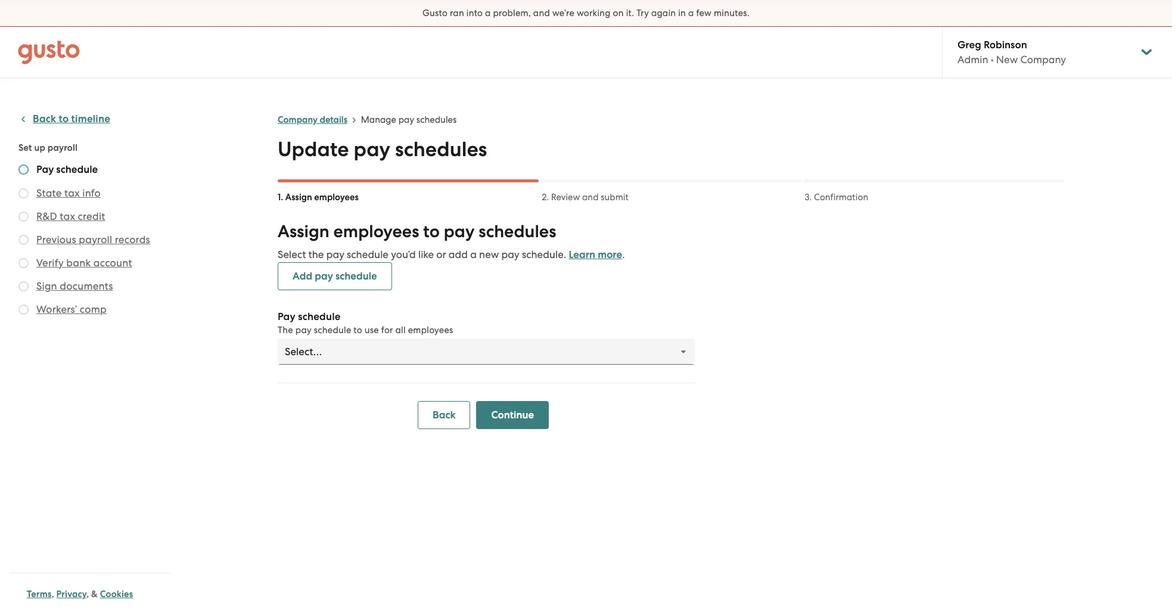 Task type: locate. For each thing, give the bounding box(es) containing it.
schedules down manage pay schedules
[[395, 137, 487, 162]]

check image left 'sign'
[[18, 281, 29, 291]]

the
[[278, 325, 293, 336]]

payroll up the pay schedule
[[48, 142, 77, 153]]

1 horizontal spatial to
[[354, 325, 362, 336]]

1 vertical spatial and
[[582, 192, 599, 203]]

previous payroll records button
[[36, 232, 150, 247]]

pay inside list
[[36, 163, 54, 176]]

and left submit
[[582, 192, 599, 203]]

2 vertical spatial schedules
[[479, 221, 556, 242]]

and
[[533, 8, 550, 18], [582, 192, 599, 203]]

0 horizontal spatial ,
[[52, 589, 54, 600]]

tax for info
[[64, 187, 80, 199]]

tax inside 'button'
[[64, 187, 80, 199]]

check image left verify
[[18, 258, 29, 268]]

state tax info button
[[36, 186, 101, 200]]

schedule left you'd
[[347, 249, 389, 260]]

1 vertical spatial tax
[[60, 210, 75, 222]]

more
[[598, 249, 622, 261]]

1 horizontal spatial company
[[1021, 54, 1066, 66]]

previous payroll records
[[36, 234, 150, 246]]

assign
[[285, 192, 312, 203], [278, 221, 329, 242]]

to left use
[[354, 325, 362, 336]]

•
[[991, 54, 994, 66]]

1 vertical spatial check image
[[18, 235, 29, 245]]

few
[[696, 8, 712, 18]]

check image
[[18, 164, 29, 175], [18, 235, 29, 245]]

1 check image from the top
[[18, 164, 29, 175]]

1 horizontal spatial a
[[485, 8, 491, 18]]

to left timeline
[[59, 113, 69, 125]]

like
[[418, 249, 434, 260]]

schedules right the manage
[[416, 114, 457, 125]]

pay for pay schedule
[[36, 163, 54, 176]]

tax inside button
[[60, 210, 75, 222]]

add
[[449, 249, 468, 260]]

1 horizontal spatial and
[[582, 192, 599, 203]]

0 vertical spatial payroll
[[48, 142, 77, 153]]

manage pay schedules
[[361, 114, 457, 125]]

company
[[1021, 54, 1066, 66], [278, 114, 318, 125]]

schedules
[[416, 114, 457, 125], [395, 137, 487, 162], [479, 221, 556, 242]]

payroll down credit at the top left of the page
[[79, 234, 112, 246]]

verify
[[36, 257, 64, 269]]

1 vertical spatial pay
[[278, 311, 296, 323]]

1 vertical spatial back
[[433, 409, 456, 421]]

company right new at top
[[1021, 54, 1066, 66]]

to
[[59, 113, 69, 125], [423, 221, 440, 242], [354, 325, 362, 336]]

check image down "set"
[[18, 164, 29, 175]]

documents
[[60, 280, 113, 292]]

schedule
[[56, 163, 98, 176], [347, 249, 389, 260], [335, 270, 377, 283], [298, 311, 341, 323], [314, 325, 351, 336]]

4 check image from the top
[[18, 281, 29, 291]]

admin
[[958, 54, 989, 66]]

0 vertical spatial back
[[33, 113, 56, 125]]

0 horizontal spatial company
[[278, 114, 318, 125]]

update pay schedules
[[278, 137, 487, 162]]

schedule down add pay schedule button
[[298, 311, 341, 323]]

2 vertical spatial employees
[[408, 325, 453, 336]]

a
[[485, 8, 491, 18], [688, 8, 694, 18], [470, 249, 477, 260]]

new
[[479, 249, 499, 260]]

check image for verify
[[18, 258, 29, 268]]

, left &
[[87, 589, 89, 600]]

continue
[[491, 409, 534, 421]]

0 vertical spatial pay
[[36, 163, 54, 176]]

, left privacy link
[[52, 589, 54, 600]]

pay schedule the pay schedule to use for all employees
[[278, 311, 453, 336]]

try
[[637, 8, 649, 18]]

records
[[115, 234, 150, 246]]

0 horizontal spatial back
[[33, 113, 56, 125]]

assign up the select
[[278, 221, 329, 242]]

check image
[[18, 188, 29, 198], [18, 212, 29, 222], [18, 258, 29, 268], [18, 281, 29, 291], [18, 305, 29, 315]]

company up the update
[[278, 114, 318, 125]]

2 vertical spatial to
[[354, 325, 362, 336]]

tax right r&d
[[60, 210, 75, 222]]

check image left state
[[18, 188, 29, 198]]

0 vertical spatial tax
[[64, 187, 80, 199]]

company inside greg robinson admin • new company
[[1021, 54, 1066, 66]]

0 vertical spatial check image
[[18, 164, 29, 175]]

schedule up pay schedule the pay schedule to use for all employees at the left
[[335, 270, 377, 283]]

cookies button
[[100, 587, 133, 601]]

5 check image from the top
[[18, 305, 29, 315]]

3 check image from the top
[[18, 258, 29, 268]]

we're
[[552, 8, 575, 18]]

cookies
[[100, 589, 133, 600]]

pay
[[36, 163, 54, 176], [278, 311, 296, 323]]

again
[[651, 8, 676, 18]]

0 vertical spatial company
[[1021, 54, 1066, 66]]

0 vertical spatial to
[[59, 113, 69, 125]]

schedule up the state tax info 'button'
[[56, 163, 98, 176]]

a right "in"
[[688, 8, 694, 18]]

add
[[293, 270, 312, 283]]

1 vertical spatial assign
[[278, 221, 329, 242]]

pay down set up payroll
[[36, 163, 54, 176]]

workers' comp
[[36, 303, 107, 315]]

1 horizontal spatial ,
[[87, 589, 89, 600]]

review and submit
[[551, 192, 629, 203]]

you'd
[[391, 249, 416, 260]]

0 horizontal spatial to
[[59, 113, 69, 125]]

1 vertical spatial company
[[278, 114, 318, 125]]

assign down the update
[[285, 192, 312, 203]]

confirmation
[[814, 192, 869, 203]]

a inside select the pay schedule you'd like or add a new pay schedule. learn more .
[[470, 249, 477, 260]]

employees right all
[[408, 325, 453, 336]]

pay schedule
[[36, 163, 98, 176]]

set
[[18, 142, 32, 153]]

0 vertical spatial employees
[[314, 192, 359, 203]]

a right into on the left of the page
[[485, 8, 491, 18]]

1 vertical spatial schedules
[[395, 137, 487, 162]]

check image left r&d
[[18, 212, 29, 222]]

1 vertical spatial payroll
[[79, 234, 112, 246]]

verify bank account
[[36, 257, 132, 269]]

gusto ran into a problem, and we're working on it. try again in a few minutes.
[[423, 8, 750, 18]]

1 vertical spatial employees
[[334, 221, 419, 242]]

check image left previous
[[18, 235, 29, 245]]

manage
[[361, 114, 396, 125]]

state
[[36, 187, 62, 199]]

schedules up schedule.
[[479, 221, 556, 242]]

pay inside pay schedule the pay schedule to use for all employees
[[278, 311, 296, 323]]

a right add
[[470, 249, 477, 260]]

payroll inside button
[[79, 234, 112, 246]]

info
[[82, 187, 101, 199]]

and left we're
[[533, 8, 550, 18]]

0 horizontal spatial pay
[[36, 163, 54, 176]]

2 horizontal spatial to
[[423, 221, 440, 242]]

pay up the
[[278, 311, 296, 323]]

privacy link
[[56, 589, 87, 600]]

schedule.
[[522, 249, 566, 260]]

employees for assign employees to pay schedules
[[334, 221, 419, 242]]

sign documents
[[36, 280, 113, 292]]

0 vertical spatial assign
[[285, 192, 312, 203]]

tax
[[64, 187, 80, 199], [60, 210, 75, 222]]

employees down the update
[[314, 192, 359, 203]]

back for back to timeline
[[33, 113, 56, 125]]

1 horizontal spatial payroll
[[79, 234, 112, 246]]

pay
[[399, 114, 414, 125], [354, 137, 390, 162], [444, 221, 475, 242], [326, 249, 344, 260], [502, 249, 520, 260], [315, 270, 333, 283], [295, 325, 312, 336]]

,
[[52, 589, 54, 600], [87, 589, 89, 600]]

1 horizontal spatial pay
[[278, 311, 296, 323]]

check image left workers'
[[18, 305, 29, 315]]

0 vertical spatial schedules
[[416, 114, 457, 125]]

tax left info
[[64, 187, 80, 199]]

schedule inside select the pay schedule you'd like or add a new pay schedule. learn more .
[[347, 249, 389, 260]]

1 check image from the top
[[18, 188, 29, 198]]

employees up you'd
[[334, 221, 419, 242]]

or
[[436, 249, 446, 260]]

0 horizontal spatial a
[[470, 249, 477, 260]]

check image for workers'
[[18, 305, 29, 315]]

0 horizontal spatial and
[[533, 8, 550, 18]]

new
[[996, 54, 1018, 66]]

0 horizontal spatial payroll
[[48, 142, 77, 153]]

details
[[320, 114, 347, 125]]

state tax info
[[36, 187, 101, 199]]

up
[[34, 142, 45, 153]]

submit
[[601, 192, 629, 203]]

back
[[33, 113, 56, 125], [433, 409, 456, 421]]

1 , from the left
[[52, 589, 54, 600]]

1 horizontal spatial back
[[433, 409, 456, 421]]

r&d tax credit button
[[36, 209, 105, 224]]

to up the like
[[423, 221, 440, 242]]

2 check image from the top
[[18, 212, 29, 222]]

employees for assign employees
[[314, 192, 359, 203]]

terms , privacy , & cookies
[[27, 589, 133, 600]]

back to timeline button
[[18, 112, 110, 126]]

learn
[[569, 249, 595, 261]]

account
[[93, 257, 132, 269]]

payroll
[[48, 142, 77, 153], [79, 234, 112, 246]]

employees
[[314, 192, 359, 203], [334, 221, 419, 242], [408, 325, 453, 336]]

to inside button
[[59, 113, 69, 125]]



Task type: vqa. For each thing, say whether or not it's contained in the screenshot.
By Tue, Nov 21 Run your first Gusto payroll
no



Task type: describe. For each thing, give the bounding box(es) containing it.
sign documents button
[[36, 279, 113, 293]]

back button
[[418, 401, 471, 429]]

set up payroll
[[18, 142, 77, 153]]

assign employees
[[285, 192, 359, 203]]

assign for assign employees to pay schedules
[[278, 221, 329, 242]]

2 horizontal spatial a
[[688, 8, 694, 18]]

continue button
[[477, 401, 549, 429]]

schedules for manage pay schedules
[[416, 114, 457, 125]]

learn more link
[[569, 249, 622, 261]]

the
[[309, 249, 324, 260]]

sign
[[36, 280, 57, 292]]

workers' comp button
[[36, 302, 107, 316]]

on
[[613, 8, 624, 18]]

add pay schedule
[[293, 270, 377, 283]]

2 check image from the top
[[18, 235, 29, 245]]

bank
[[66, 257, 91, 269]]

greg robinson admin • new company
[[958, 39, 1066, 66]]

credit
[[78, 210, 105, 222]]

update
[[278, 137, 349, 162]]

schedule left use
[[314, 325, 351, 336]]

pay schedule list
[[18, 163, 165, 319]]

working
[[577, 8, 611, 18]]

for
[[381, 325, 393, 336]]

r&d
[[36, 210, 57, 222]]

ran
[[450, 8, 464, 18]]

terms
[[27, 589, 52, 600]]

company details
[[278, 114, 347, 125]]

previous
[[36, 234, 76, 246]]

check image for r&d
[[18, 212, 29, 222]]

in
[[678, 8, 686, 18]]

check image for state
[[18, 188, 29, 198]]

assign employees to pay schedules
[[278, 221, 556, 242]]

privacy
[[56, 589, 87, 600]]

all
[[395, 325, 406, 336]]

use
[[365, 325, 379, 336]]

add pay schedule button
[[278, 262, 392, 290]]

select the pay schedule you'd like or add a new pay schedule. learn more .
[[278, 249, 625, 261]]

timeline
[[71, 113, 110, 125]]

workers'
[[36, 303, 77, 315]]

select
[[278, 249, 306, 260]]

verify bank account button
[[36, 256, 132, 270]]

problem,
[[493, 8, 531, 18]]

assign for assign employees
[[285, 192, 312, 203]]

to inside pay schedule the pay schedule to use for all employees
[[354, 325, 362, 336]]

2 , from the left
[[87, 589, 89, 600]]

employees inside pay schedule the pay schedule to use for all employees
[[408, 325, 453, 336]]

0 vertical spatial and
[[533, 8, 550, 18]]

back for back
[[433, 409, 456, 421]]

schedule inside 'pay schedule' list
[[56, 163, 98, 176]]

pay inside button
[[315, 270, 333, 283]]

1 vertical spatial to
[[423, 221, 440, 242]]

into
[[467, 8, 483, 18]]

back to timeline
[[33, 113, 110, 125]]

tax for credit
[[60, 210, 75, 222]]

r&d tax credit
[[36, 210, 105, 222]]

pay for pay schedule the pay schedule to use for all employees
[[278, 311, 296, 323]]

gusto
[[423, 8, 448, 18]]

robinson
[[984, 39, 1027, 51]]

pay inside pay schedule the pay schedule to use for all employees
[[295, 325, 312, 336]]

.
[[622, 249, 625, 260]]

&
[[91, 589, 98, 600]]

check image for sign
[[18, 281, 29, 291]]

comp
[[80, 303, 107, 315]]

home image
[[18, 40, 80, 64]]

it.
[[626, 8, 634, 18]]

minutes.
[[714, 8, 750, 18]]

greg
[[958, 39, 981, 51]]

schedules for update pay schedules
[[395, 137, 487, 162]]

company details link
[[278, 114, 347, 125]]

review
[[551, 192, 580, 203]]

terms link
[[27, 589, 52, 600]]

schedule inside add pay schedule button
[[335, 270, 377, 283]]



